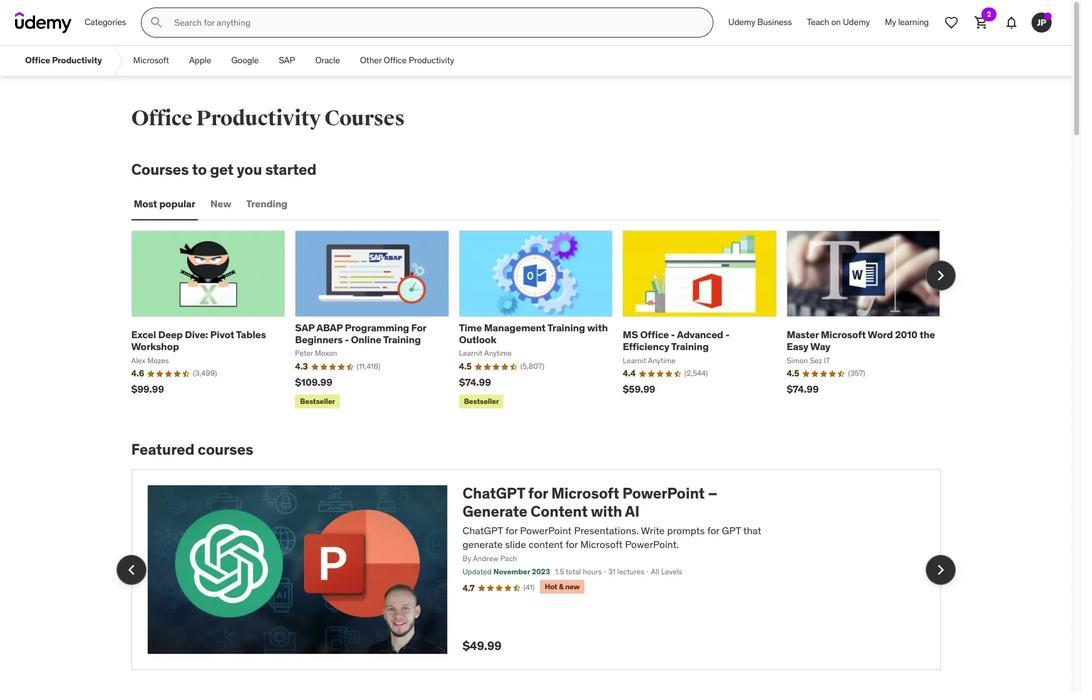 Task type: locate. For each thing, give the bounding box(es) containing it.
all levels
[[651, 567, 683, 577]]

you have alerts image
[[1044, 13, 1052, 20]]

november
[[493, 567, 530, 577]]

previous image
[[121, 560, 141, 580]]

chatgpt
[[463, 484, 525, 503], [463, 524, 503, 537]]

hot
[[545, 582, 557, 591]]

content
[[529, 538, 563, 551]]

1 horizontal spatial training
[[548, 321, 585, 334]]

1 vertical spatial with
[[591, 502, 622, 521]]

training right efficiency
[[671, 340, 709, 353]]

for left the gpt
[[707, 524, 720, 537]]

carousel element containing sap abap programming for beginners - online training
[[131, 230, 956, 411]]

by
[[463, 554, 471, 563]]

udemy business
[[729, 16, 792, 28]]

1 vertical spatial carousel element
[[116, 469, 956, 670]]

(41)
[[524, 583, 535, 592]]

training inside the time management training with outlook
[[548, 321, 585, 334]]

microsoft link
[[123, 46, 179, 76]]

2 horizontal spatial training
[[671, 340, 709, 353]]

microsoft right arrow pointing to subcategory menu links icon
[[133, 55, 169, 66]]

generate
[[463, 502, 527, 521]]

hours
[[583, 567, 602, 577]]

sap left abap at the top
[[295, 321, 315, 334]]

1 vertical spatial sap
[[295, 321, 315, 334]]

1 horizontal spatial udemy
[[843, 16, 870, 28]]

easy
[[787, 340, 809, 353]]

office
[[25, 55, 50, 66], [384, 55, 407, 66], [131, 105, 192, 132], [640, 328, 669, 341]]

0 horizontal spatial courses
[[131, 160, 189, 179]]

courses up the most popular
[[131, 160, 189, 179]]

powerpoint up the write at the bottom of the page
[[623, 484, 705, 503]]

teach on udemy link
[[800, 8, 878, 38]]

powerpoint up the content
[[520, 524, 572, 537]]

training right management
[[548, 321, 585, 334]]

0 vertical spatial sap
[[279, 55, 295, 66]]

with inside chatgpt for microsoft powerpoint – generate content with ai chatgpt for powerpoint presentations. write prompts for gpt that generate slide content for microsoft powerpoint. by andrew pach
[[591, 502, 622, 521]]

udemy right on
[[843, 16, 870, 28]]

master microsoft word 2010 the easy way link
[[787, 328, 935, 353]]

0 horizontal spatial -
[[345, 333, 349, 346]]

0 vertical spatial powerpoint
[[623, 484, 705, 503]]

1.5 total hours
[[555, 567, 602, 577]]

ms office - advanced - efficiency training link
[[623, 328, 730, 353]]

0 horizontal spatial training
[[383, 333, 421, 346]]

0 horizontal spatial powerpoint
[[520, 524, 572, 537]]

0 vertical spatial courses
[[325, 105, 405, 132]]

time management training with outlook
[[459, 321, 608, 346]]

popular
[[159, 197, 195, 210]]

updated
[[463, 567, 492, 577]]

advanced
[[677, 328, 723, 341]]

to
[[192, 160, 207, 179]]

2
[[987, 9, 991, 19]]

office productivity courses
[[131, 105, 405, 132]]

updated november 2023
[[463, 567, 550, 577]]

1 vertical spatial chatgpt
[[463, 524, 503, 537]]

ai
[[625, 502, 640, 521]]

2 horizontal spatial productivity
[[409, 55, 454, 66]]

for
[[528, 484, 548, 503], [506, 524, 518, 537], [707, 524, 720, 537], [566, 538, 578, 551]]

with up presentations.
[[591, 502, 622, 521]]

sap abap programming for beginners - online training link
[[295, 321, 426, 346]]

4.7
[[463, 583, 475, 594]]

hot & new
[[545, 582, 580, 591]]

courses down other in the top of the page
[[325, 105, 405, 132]]

that
[[743, 524, 762, 537]]

with left ms
[[587, 321, 608, 334]]

2 udemy from the left
[[843, 16, 870, 28]]

courses
[[325, 105, 405, 132], [131, 160, 189, 179]]

udemy business link
[[721, 8, 800, 38]]

0 vertical spatial carousel element
[[131, 230, 956, 411]]

microsoft left word
[[821, 328, 866, 341]]

most popular button
[[131, 189, 198, 219]]

–
[[708, 484, 718, 503]]

0 vertical spatial with
[[587, 321, 608, 334]]

training right 'online'
[[383, 333, 421, 346]]

1 horizontal spatial powerpoint
[[623, 484, 705, 503]]

new
[[210, 197, 231, 210]]

microsoft inside master microsoft word 2010 the easy way
[[821, 328, 866, 341]]

time management training with outlook link
[[459, 321, 608, 346]]

most popular
[[134, 197, 195, 210]]

oracle
[[315, 55, 340, 66]]

31 lectures
[[608, 567, 645, 577]]

chatgpt for microsoft powerpoint – generate content with ai chatgpt for powerpoint presentations. write prompts for gpt that generate slide content for microsoft powerpoint. by andrew pach
[[463, 484, 762, 563]]

business
[[757, 16, 792, 28]]

deep
[[158, 328, 183, 341]]

powerpoint
[[623, 484, 705, 503], [520, 524, 572, 537]]

productivity up you
[[196, 105, 321, 132]]

- left advanced
[[671, 328, 675, 341]]

office productivity link
[[15, 46, 112, 76]]

office right ms
[[640, 328, 669, 341]]

productivity
[[52, 55, 102, 66], [409, 55, 454, 66], [196, 105, 321, 132]]

sap for sap
[[279, 55, 295, 66]]

on
[[831, 16, 841, 28]]

dive:
[[185, 328, 208, 341]]

with
[[587, 321, 608, 334], [591, 502, 622, 521]]

-
[[671, 328, 675, 341], [726, 328, 730, 341], [345, 333, 349, 346]]

gpt
[[722, 524, 741, 537]]

write
[[641, 524, 665, 537]]

all
[[651, 567, 659, 577]]

excel deep dive: pivot tables workshop link
[[131, 328, 266, 353]]

- right advanced
[[726, 328, 730, 341]]

udemy left business
[[729, 16, 755, 28]]

learning
[[898, 16, 929, 28]]

way
[[811, 340, 831, 353]]

carousel element
[[131, 230, 956, 411], [116, 469, 956, 670]]

1 udemy from the left
[[729, 16, 755, 28]]

next image
[[931, 560, 951, 580]]

training
[[548, 321, 585, 334], [383, 333, 421, 346], [671, 340, 709, 353]]

- left 'online'
[[345, 333, 349, 346]]

get
[[210, 160, 234, 179]]

sap inside sap abap programming for beginners - online training
[[295, 321, 315, 334]]

31
[[608, 567, 616, 577]]

Search for anything text field
[[172, 12, 698, 33]]

1 horizontal spatial productivity
[[196, 105, 321, 132]]

sap link
[[269, 46, 305, 76]]

0 horizontal spatial productivity
[[52, 55, 102, 66]]

excel deep dive: pivot tables workshop
[[131, 328, 266, 353]]

next image
[[931, 266, 951, 286]]

0 vertical spatial chatgpt
[[463, 484, 525, 503]]

apple link
[[179, 46, 221, 76]]

prompts
[[667, 524, 705, 537]]

my learning
[[885, 16, 929, 28]]

productivity left arrow pointing to subcategory menu links icon
[[52, 55, 102, 66]]

sap left oracle
[[279, 55, 295, 66]]

with inside the time management training with outlook
[[587, 321, 608, 334]]

1 vertical spatial powerpoint
[[520, 524, 572, 537]]

online
[[351, 333, 381, 346]]

other
[[360, 55, 382, 66]]

andrew
[[473, 554, 499, 563]]

office right other in the top of the page
[[384, 55, 407, 66]]

productivity down search for anything text box
[[409, 55, 454, 66]]

0 horizontal spatial udemy
[[729, 16, 755, 28]]

arrow pointing to subcategory menu links image
[[112, 46, 123, 76]]

2 chatgpt from the top
[[463, 524, 503, 537]]



Task type: describe. For each thing, give the bounding box(es) containing it.
courses to get you started
[[131, 160, 317, 179]]

submit search image
[[149, 15, 164, 30]]

oracle link
[[305, 46, 350, 76]]

the
[[920, 328, 935, 341]]

google link
[[221, 46, 269, 76]]

powerpoint.
[[625, 538, 679, 551]]

master
[[787, 328, 819, 341]]

wishlist image
[[944, 15, 959, 30]]

productivity for office productivity
[[52, 55, 102, 66]]

- inside sap abap programming for beginners - online training
[[345, 333, 349, 346]]

apple
[[189, 55, 211, 66]]

sap for sap abap programming for beginners - online training
[[295, 321, 315, 334]]

efficiency
[[623, 340, 669, 353]]

ms office - advanced - efficiency training
[[623, 328, 730, 353]]

pach
[[500, 554, 517, 563]]

pivot
[[210, 328, 234, 341]]

levels
[[661, 567, 683, 577]]

other office productivity
[[360, 55, 454, 66]]

office inside 'ms office - advanced - efficiency training'
[[640, 328, 669, 341]]

1 chatgpt from the top
[[463, 484, 525, 503]]

1.5
[[555, 567, 564, 577]]

training inside sap abap programming for beginners - online training
[[383, 333, 421, 346]]

teach on udemy
[[807, 16, 870, 28]]

microsoft up presentations.
[[551, 484, 619, 503]]

productivity for office productivity courses
[[196, 105, 321, 132]]

for up slide
[[506, 524, 518, 537]]

$49.99
[[463, 638, 502, 653]]

1 vertical spatial courses
[[131, 160, 189, 179]]

for right generate
[[528, 484, 548, 503]]

programming
[[345, 321, 409, 334]]

abap
[[316, 321, 343, 334]]

started
[[265, 160, 317, 179]]

generate
[[463, 538, 503, 551]]

categories button
[[77, 8, 134, 38]]

lectures
[[617, 567, 645, 577]]

most
[[134, 197, 157, 210]]

google
[[231, 55, 259, 66]]

for right the content
[[566, 538, 578, 551]]

1 horizontal spatial courses
[[325, 105, 405, 132]]

trending
[[246, 197, 288, 210]]

2010
[[895, 328, 918, 341]]

office down 'microsoft' link on the top
[[131, 105, 192, 132]]

master microsoft word 2010 the easy way
[[787, 328, 935, 353]]

new button
[[208, 189, 234, 219]]

my learning link
[[878, 8, 937, 38]]

microsoft down presentations.
[[580, 538, 623, 551]]

new
[[565, 582, 580, 591]]

you
[[237, 160, 262, 179]]

training inside 'ms office - advanced - efficiency training'
[[671, 340, 709, 353]]

2 horizontal spatial -
[[726, 328, 730, 341]]

office productivity
[[25, 55, 102, 66]]

presentations.
[[574, 524, 639, 537]]

beginners
[[295, 333, 343, 346]]

my
[[885, 16, 896, 28]]

shopping cart with 2 items image
[[974, 15, 989, 30]]

jp
[[1037, 17, 1047, 28]]

excel
[[131, 328, 156, 341]]

notifications image
[[1004, 15, 1019, 30]]

outlook
[[459, 333, 497, 346]]

featured
[[131, 440, 194, 459]]

ms
[[623, 328, 638, 341]]

&
[[559, 582, 564, 591]]

management
[[484, 321, 546, 334]]

sap abap programming for beginners - online training
[[295, 321, 426, 346]]

total
[[566, 567, 581, 577]]

udemy image
[[15, 12, 72, 33]]

carousel element containing chatgpt for microsoft powerpoint – generate content with ai
[[116, 469, 956, 670]]

categories
[[85, 16, 126, 28]]

teach
[[807, 16, 829, 28]]

1 horizontal spatial -
[[671, 328, 675, 341]]

for
[[411, 321, 426, 334]]

jp link
[[1027, 8, 1057, 38]]

office down udemy image
[[25, 55, 50, 66]]

2 link
[[967, 8, 997, 38]]

content
[[531, 502, 588, 521]]

slide
[[505, 538, 526, 551]]

other office productivity link
[[350, 46, 464, 76]]

workshop
[[131, 340, 179, 353]]

featured courses
[[131, 440, 253, 459]]

courses
[[198, 440, 253, 459]]

udemy inside 'link'
[[729, 16, 755, 28]]

2023
[[532, 567, 550, 577]]

tables
[[236, 328, 266, 341]]



Task type: vqa. For each thing, say whether or not it's contained in the screenshot.
'lectures' at the right bottom
yes



